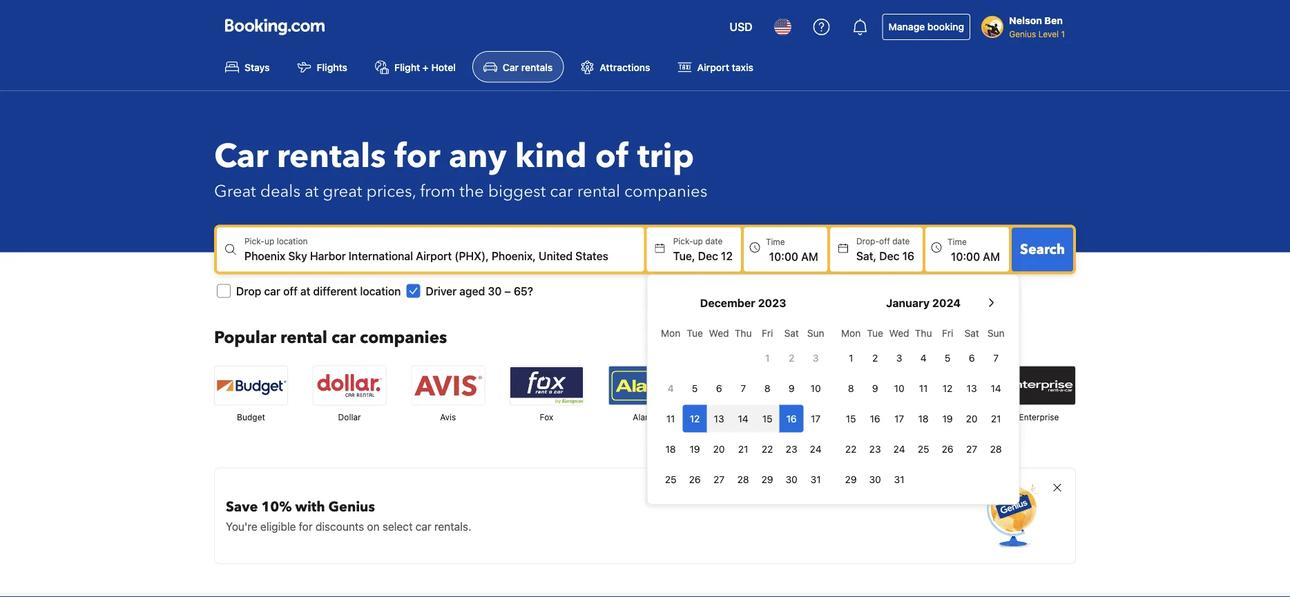 Task type: vqa. For each thing, say whether or not it's contained in the screenshot.
the attractions,
no



Task type: locate. For each thing, give the bounding box(es) containing it.
2 date from the left
[[893, 236, 910, 246]]

2 inside checkbox
[[873, 352, 878, 364]]

sun for 2023
[[807, 327, 825, 339]]

dec for 16
[[880, 249, 900, 262]]

pick- up tue,
[[673, 236, 693, 246]]

rentals inside car rentals for any kind of trip great deals at great prices, from the biggest car rental companies
[[277, 134, 386, 179]]

1 vertical spatial car
[[214, 134, 269, 179]]

5 for '5 january 2024' checkbox
[[945, 352, 951, 364]]

15 inside checkbox
[[762, 413, 773, 424]]

avis
[[440, 413, 456, 422]]

2 22 from the left
[[845, 443, 857, 455]]

1 horizontal spatial tue
[[867, 327, 884, 339]]

21 inside checkbox
[[738, 443, 748, 455]]

car right drop
[[264, 284, 280, 298]]

1 sat from the left
[[784, 327, 799, 339]]

1 wed from the left
[[709, 327, 729, 339]]

3 January 2024 checkbox
[[887, 344, 912, 372]]

10 inside option
[[894, 383, 905, 394]]

10 left 11 january 2024 checkbox
[[894, 383, 905, 394]]

1 vertical spatial 5
[[692, 383, 698, 394]]

2 pick- from the left
[[673, 236, 693, 246]]

1 horizontal spatial 22
[[845, 443, 857, 455]]

8 December 2023 checkbox
[[756, 375, 780, 402]]

5 right 4 checkbox
[[692, 383, 698, 394]]

date inside 'pick-up date tue, dec 12'
[[706, 236, 723, 246]]

25 inside option
[[665, 474, 677, 485]]

sun up 7 january 2024 option
[[988, 327, 1005, 339]]

mon tue wed thu up 2 checkbox
[[841, 327, 932, 339]]

24 right 23 january 2024 checkbox
[[894, 443, 905, 455]]

30 right 29 checkbox
[[869, 474, 881, 485]]

28
[[990, 443, 1002, 455], [738, 474, 749, 485]]

eligible
[[260, 520, 296, 533]]

21 inside option
[[991, 413, 1001, 424]]

mon up 1 january 2024 option on the bottom right of page
[[841, 327, 861, 339]]

0 vertical spatial 4
[[921, 352, 927, 364]]

3
[[813, 352, 819, 364], [897, 352, 903, 364]]

8
[[765, 383, 771, 394], [848, 383, 854, 394]]

1 date from the left
[[706, 236, 723, 246]]

taxis
[[732, 61, 754, 73]]

25 December 2023 checkbox
[[659, 466, 683, 493]]

0 vertical spatial 26
[[942, 443, 954, 455]]

14 inside checkbox
[[738, 413, 749, 424]]

attractions
[[600, 61, 650, 73]]

16
[[903, 249, 915, 262], [787, 413, 797, 424], [870, 413, 881, 424]]

1 horizontal spatial thu
[[915, 327, 932, 339]]

wed
[[709, 327, 729, 339], [890, 327, 910, 339]]

car inside 'save 10% with genius you're eligible for discounts on select car rentals.'
[[416, 520, 432, 533]]

1 horizontal spatial 14
[[991, 383, 1002, 394]]

30 for 30 option
[[786, 474, 798, 485]]

1 horizontal spatial 23
[[870, 443, 881, 455]]

stays link
[[214, 51, 281, 82]]

1 vertical spatial 4
[[668, 383, 674, 394]]

16 December 2023 checkbox
[[780, 405, 804, 433]]

1 mon tue wed thu from the left
[[661, 327, 752, 339]]

0 vertical spatial 21
[[991, 413, 1001, 424]]

25 January 2024 checkbox
[[912, 435, 936, 463]]

16 inside option
[[870, 413, 881, 424]]

1 horizontal spatial 19
[[943, 413, 953, 424]]

1 vertical spatial 20
[[713, 443, 725, 455]]

14 right the 13 checkbox
[[991, 383, 1002, 394]]

pick- inside 'pick-up date tue, dec 12'
[[673, 236, 693, 246]]

thu down the december 2023
[[735, 327, 752, 339]]

18 left hertz
[[919, 413, 929, 424]]

date for 12
[[706, 236, 723, 246]]

8 for the 8 option
[[848, 383, 854, 394]]

2 sat from the left
[[965, 327, 979, 339]]

0 horizontal spatial tue
[[687, 327, 703, 339]]

9 right the 8 option
[[872, 383, 878, 394]]

location
[[277, 236, 308, 246], [360, 284, 401, 298]]

14 for 14 december 2023 checkbox
[[738, 413, 749, 424]]

28 for 28 january 2024 checkbox on the right bottom of the page
[[990, 443, 1002, 455]]

sat for 2024
[[965, 327, 979, 339]]

0 horizontal spatial mon tue wed thu
[[661, 327, 752, 339]]

22 January 2024 checkbox
[[839, 435, 863, 463]]

genius up discounts
[[329, 498, 375, 517]]

4 left 5 december 2023 option on the bottom of page
[[668, 383, 674, 394]]

at inside car rentals for any kind of trip great deals at great prices, from the biggest car rental companies
[[305, 180, 319, 203]]

2 horizontal spatial 12
[[943, 383, 953, 394]]

2 mon from the left
[[841, 327, 861, 339]]

13 inside option
[[714, 413, 724, 424]]

0 horizontal spatial mon
[[661, 327, 681, 339]]

january 2024
[[886, 296, 961, 309]]

2 10 from the left
[[894, 383, 905, 394]]

10 inside checkbox
[[811, 383, 821, 394]]

1 horizontal spatial car
[[503, 61, 519, 73]]

1 inside 1 january 2024 option
[[849, 352, 853, 364]]

car inside car rentals for any kind of trip great deals at great prices, from the biggest car rental companies
[[214, 134, 269, 179]]

0 horizontal spatial 22
[[762, 443, 773, 455]]

1 horizontal spatial 29
[[845, 474, 857, 485]]

27 for '27 january 2024' option
[[967, 443, 978, 455]]

20 right 19 checkbox
[[713, 443, 725, 455]]

30 inside 30 "option"
[[869, 474, 881, 485]]

dec
[[698, 249, 718, 262], [880, 249, 900, 262]]

0 horizontal spatial date
[[706, 236, 723, 246]]

rental down of
[[577, 180, 620, 203]]

24 right 23 december 2023 option
[[810, 443, 822, 455]]

16 inside checkbox
[[787, 413, 797, 424]]

1 horizontal spatial 13
[[967, 383, 977, 394]]

usd
[[730, 20, 753, 34]]

1 horizontal spatial pick-
[[673, 236, 693, 246]]

28 right '27 january 2024' option
[[990, 443, 1002, 455]]

28 for the 28 december 2023 option
[[738, 474, 749, 485]]

1 2 from the left
[[789, 352, 795, 364]]

1 for january 2024
[[849, 352, 853, 364]]

1 thu from the left
[[735, 327, 752, 339]]

9 January 2024 checkbox
[[863, 375, 887, 402]]

4 December 2023 checkbox
[[659, 375, 683, 402]]

25 left 26 option
[[665, 474, 677, 485]]

21 right 20 option at the bottom right of the page
[[738, 443, 748, 455]]

1 vertical spatial 12
[[943, 383, 953, 394]]

15
[[762, 413, 773, 424], [846, 413, 856, 424]]

0 vertical spatial 12
[[721, 249, 733, 262]]

1 pick- from the left
[[245, 236, 265, 246]]

2 thu from the left
[[915, 327, 932, 339]]

1 horizontal spatial 18
[[919, 413, 929, 424]]

2024
[[933, 296, 961, 309]]

9 for 9 january 2024 option
[[872, 383, 878, 394]]

1 horizontal spatial 25
[[918, 443, 930, 455]]

17
[[811, 413, 821, 424], [895, 413, 904, 424]]

0 horizontal spatial location
[[277, 236, 308, 246]]

1 horizontal spatial sat
[[965, 327, 979, 339]]

11 inside 'checkbox'
[[667, 413, 675, 424]]

1 horizontal spatial 11
[[919, 383, 928, 394]]

kind
[[515, 134, 587, 179]]

0 horizontal spatial sat
[[784, 327, 799, 339]]

4
[[921, 352, 927, 364], [668, 383, 674, 394]]

up inside 'pick-up date tue, dec 12'
[[693, 236, 703, 246]]

14
[[991, 383, 1002, 394], [738, 413, 749, 424]]

30 left 31 option
[[786, 474, 798, 485]]

24
[[810, 443, 822, 455], [894, 443, 905, 455]]

1 left 2 option
[[765, 352, 770, 364]]

1 15 from the left
[[762, 413, 773, 424]]

12
[[721, 249, 733, 262], [943, 383, 953, 394], [690, 413, 700, 424]]

15 inside option
[[846, 413, 856, 424]]

9 left 10 checkbox
[[789, 383, 795, 394]]

1 horizontal spatial off
[[879, 236, 890, 246]]

7 inside option
[[994, 352, 999, 364]]

at left different
[[300, 284, 310, 298]]

27 right 26 january 2024 checkbox
[[967, 443, 978, 455]]

27 inside option
[[967, 443, 978, 455]]

2 right 1 january 2024 option on the bottom right of page
[[873, 352, 878, 364]]

14 cell
[[731, 402, 756, 433]]

3 right 2 checkbox
[[897, 352, 903, 364]]

1 31 from the left
[[811, 474, 821, 485]]

0 horizontal spatial 31
[[811, 474, 821, 485]]

0 vertical spatial for
[[394, 134, 441, 179]]

31
[[811, 474, 821, 485], [894, 474, 905, 485]]

drop car off at different location
[[236, 284, 401, 298]]

30 December 2023 checkbox
[[780, 466, 804, 493]]

2 8 from the left
[[848, 383, 854, 394]]

30 inside 30 option
[[786, 474, 798, 485]]

location down deals
[[277, 236, 308, 246]]

1 tue from the left
[[687, 327, 703, 339]]

car right hotel at the top
[[503, 61, 519, 73]]

9 for 9 option at the bottom right
[[789, 383, 795, 394]]

1 horizontal spatial wed
[[890, 327, 910, 339]]

1 horizontal spatial 1
[[849, 352, 853, 364]]

16 right the 15 december 2023 checkbox
[[787, 413, 797, 424]]

0 horizontal spatial 7
[[741, 383, 746, 394]]

rental
[[577, 180, 620, 203], [281, 327, 327, 349]]

1 horizontal spatial rentals
[[521, 61, 553, 73]]

1 22 from the left
[[762, 443, 773, 455]]

19 left 20 option at the bottom right of the page
[[690, 443, 700, 455]]

18 December 2023 checkbox
[[659, 435, 683, 463]]

0 vertical spatial companies
[[625, 180, 708, 203]]

drop-
[[857, 236, 879, 246]]

1 horizontal spatial 21
[[991, 413, 1001, 424]]

sun up the 3 option on the right bottom
[[807, 327, 825, 339]]

up down deals
[[265, 236, 274, 246]]

16 right 15 january 2024 option
[[870, 413, 881, 424]]

0 horizontal spatial 15
[[762, 413, 773, 424]]

0 vertical spatial 14
[[991, 383, 1002, 394]]

4 left '5 january 2024' checkbox
[[921, 352, 927, 364]]

0 horizontal spatial wed
[[709, 327, 729, 339]]

dec inside 'pick-up date tue, dec 12'
[[698, 249, 718, 262]]

0 horizontal spatial fri
[[762, 327, 773, 339]]

car rentals link
[[472, 51, 564, 82]]

2 fri from the left
[[942, 327, 954, 339]]

11 for 11 'checkbox'
[[667, 413, 675, 424]]

2 17 from the left
[[895, 413, 904, 424]]

7 December 2023 checkbox
[[731, 375, 756, 402]]

3 right 2 option
[[813, 352, 819, 364]]

1 horizontal spatial companies
[[625, 180, 708, 203]]

2 vertical spatial 12
[[690, 413, 700, 424]]

up up tue,
[[693, 236, 703, 246]]

5 inside option
[[692, 383, 698, 394]]

genius down nelson
[[1009, 29, 1036, 39]]

13
[[967, 383, 977, 394], [714, 413, 724, 424]]

great
[[214, 180, 256, 203]]

21 for 21 checkbox
[[738, 443, 748, 455]]

rental inside car rentals for any kind of trip great deals at great prices, from the biggest car rental companies
[[577, 180, 620, 203]]

popular
[[214, 327, 276, 349]]

19 December 2023 checkbox
[[683, 435, 707, 463]]

alamo logo image
[[609, 366, 682, 405]]

1 horizontal spatial 30
[[786, 474, 798, 485]]

26 right 25 option
[[689, 474, 701, 485]]

17 right 16 option
[[895, 413, 904, 424]]

26 right 25 january 2024 checkbox
[[942, 443, 954, 455]]

car down different
[[332, 327, 356, 349]]

26 inside option
[[689, 474, 701, 485]]

date inside the drop-off date sat, dec 16
[[893, 236, 910, 246]]

28 inside option
[[738, 474, 749, 485]]

1 right level
[[1061, 29, 1065, 39]]

7 right 6 option
[[994, 352, 999, 364]]

26 December 2023 checkbox
[[683, 466, 707, 493]]

2 grid from the left
[[839, 319, 1008, 493]]

15 for the 15 december 2023 checkbox
[[762, 413, 773, 424]]

22
[[762, 443, 773, 455], [845, 443, 857, 455]]

companies
[[625, 180, 708, 203], [360, 327, 447, 349]]

car for car rentals
[[503, 61, 519, 73]]

biggest
[[488, 180, 546, 203]]

date up december
[[706, 236, 723, 246]]

2 15 from the left
[[846, 413, 856, 424]]

1 vertical spatial 14
[[738, 413, 749, 424]]

2 31 from the left
[[894, 474, 905, 485]]

1 mon from the left
[[661, 327, 681, 339]]

8 left 9 january 2024 option
[[848, 383, 854, 394]]

0 horizontal spatial 5
[[692, 383, 698, 394]]

5 January 2024 checkbox
[[936, 344, 960, 372]]

2 3 from the left
[[897, 352, 903, 364]]

25 for 25 january 2024 checkbox
[[918, 443, 930, 455]]

grid for december
[[659, 319, 828, 493]]

1 horizontal spatial date
[[893, 236, 910, 246]]

2 24 from the left
[[894, 443, 905, 455]]

0 vertical spatial 20
[[966, 413, 978, 424]]

1 vertical spatial 11
[[667, 413, 675, 424]]

7 for 7 december 2023 checkbox
[[741, 383, 746, 394]]

22 right 21 checkbox
[[762, 443, 773, 455]]

9
[[789, 383, 795, 394], [872, 383, 878, 394]]

15 for 15 january 2024 option
[[846, 413, 856, 424]]

6 inside 6 checkbox
[[716, 383, 722, 394]]

22 for 22 january 2024 option
[[845, 443, 857, 455]]

1 horizontal spatial 6
[[969, 352, 975, 364]]

0 horizontal spatial 4
[[668, 383, 674, 394]]

4 January 2024 checkbox
[[912, 344, 936, 372]]

1 vertical spatial companies
[[360, 327, 447, 349]]

at left great
[[305, 180, 319, 203]]

0 horizontal spatial pick-
[[245, 236, 265, 246]]

26
[[942, 443, 954, 455], [689, 474, 701, 485]]

1 vertical spatial genius
[[329, 498, 375, 517]]

12 right 11 january 2024 checkbox
[[943, 383, 953, 394]]

car inside car rentals for any kind of trip great deals at great prices, from the biggest car rental companies
[[550, 180, 573, 203]]

1 horizontal spatial 2
[[873, 352, 878, 364]]

23 inside checkbox
[[870, 443, 881, 455]]

grid
[[659, 319, 828, 493], [839, 319, 1008, 493]]

1 horizontal spatial rental
[[577, 180, 620, 203]]

1 dec from the left
[[698, 249, 718, 262]]

rentals for car rentals for any kind of trip great deals at great prices, from the biggest car rental companies
[[277, 134, 386, 179]]

12 inside checkbox
[[690, 413, 700, 424]]

27 inside checkbox
[[714, 474, 725, 485]]

27
[[967, 443, 978, 455], [714, 474, 725, 485]]

2 inside option
[[789, 352, 795, 364]]

1 inside nelson ben genius level 1
[[1061, 29, 1065, 39]]

13 cell
[[707, 402, 731, 433]]

location right different
[[360, 284, 401, 298]]

wed down december
[[709, 327, 729, 339]]

14 inside checkbox
[[991, 383, 1002, 394]]

1 3 from the left
[[813, 352, 819, 364]]

mon tue wed thu down december
[[661, 327, 752, 339]]

6 right '5 january 2024' checkbox
[[969, 352, 975, 364]]

2 9 from the left
[[872, 383, 878, 394]]

13 inside checkbox
[[967, 383, 977, 394]]

1 horizontal spatial 5
[[945, 352, 951, 364]]

19 January 2024 checkbox
[[936, 405, 960, 433]]

21 December 2023 checkbox
[[731, 435, 756, 463]]

0 vertical spatial rentals
[[521, 61, 553, 73]]

fox logo image
[[510, 366, 583, 405]]

5 inside checkbox
[[945, 352, 951, 364]]

13 for 13 december 2023 option
[[714, 413, 724, 424]]

20
[[966, 413, 978, 424], [713, 443, 725, 455]]

genius inside nelson ben genius level 1
[[1009, 29, 1036, 39]]

1 vertical spatial off
[[283, 284, 298, 298]]

11 left 12 december 2023 checkbox at right bottom
[[667, 413, 675, 424]]

thu up '4' option
[[915, 327, 932, 339]]

6 for 6 checkbox
[[716, 383, 722, 394]]

28 right '27' checkbox
[[738, 474, 749, 485]]

1 horizontal spatial 4
[[921, 352, 927, 364]]

2 23 from the left
[[870, 443, 881, 455]]

1 horizontal spatial 3
[[897, 352, 903, 364]]

24 inside option
[[810, 443, 822, 455]]

aged
[[460, 284, 485, 298]]

from
[[420, 180, 455, 203]]

1 24 from the left
[[810, 443, 822, 455]]

fri up '5 january 2024' checkbox
[[942, 327, 954, 339]]

sat up 2 option
[[784, 327, 799, 339]]

20 left 21 january 2024 option
[[966, 413, 978, 424]]

21 right 20 "checkbox"
[[991, 413, 1001, 424]]

8 left 9 option at the bottom right
[[765, 383, 771, 394]]

2 2 from the left
[[873, 352, 878, 364]]

2 right the 1 option
[[789, 352, 795, 364]]

flights
[[317, 61, 348, 73]]

18 left 19 checkbox
[[666, 443, 676, 455]]

23
[[786, 443, 798, 455], [870, 443, 881, 455]]

31 December 2023 checkbox
[[804, 466, 828, 493]]

12 for 12 december 2023 checkbox at right bottom
[[690, 413, 700, 424]]

30 for 30 "option"
[[869, 474, 881, 485]]

1 9 from the left
[[789, 383, 795, 394]]

27 December 2023 checkbox
[[707, 466, 731, 493]]

2 wed from the left
[[890, 327, 910, 339]]

28 December 2023 checkbox
[[731, 466, 756, 493]]

2 dec from the left
[[880, 249, 900, 262]]

28 inside checkbox
[[990, 443, 1002, 455]]

11 inside checkbox
[[919, 383, 928, 394]]

12 for 12 january 2024 'checkbox'
[[943, 383, 953, 394]]

of
[[595, 134, 629, 179]]

15 left 16 option
[[846, 413, 856, 424]]

mon tue wed thu
[[661, 327, 752, 339], [841, 327, 932, 339]]

0 vertical spatial 19
[[943, 413, 953, 424]]

car
[[503, 61, 519, 73], [214, 134, 269, 179]]

for up from
[[394, 134, 441, 179]]

1 vertical spatial 25
[[665, 474, 677, 485]]

11 left 12 january 2024 'checkbox'
[[919, 383, 928, 394]]

17 right 16 december 2023 checkbox
[[811, 413, 821, 424]]

sat,
[[857, 249, 877, 262]]

0 vertical spatial genius
[[1009, 29, 1036, 39]]

0 vertical spatial 25
[[918, 443, 930, 455]]

1 vertical spatial 19
[[690, 443, 700, 455]]

7 right 6 checkbox
[[741, 383, 746, 394]]

1 horizontal spatial 26
[[942, 443, 954, 455]]

pick- for pick-up location
[[245, 236, 265, 246]]

7 inside checkbox
[[741, 383, 746, 394]]

20 inside "checkbox"
[[966, 413, 978, 424]]

car for car rentals for any kind of trip great deals at great prices, from the biggest car rental companies
[[214, 134, 269, 179]]

1 horizontal spatial sun
[[988, 327, 1005, 339]]

drop-off date sat, dec 16
[[857, 236, 915, 262]]

any
[[449, 134, 507, 179]]

1 23 from the left
[[786, 443, 798, 455]]

wed up 3 option
[[890, 327, 910, 339]]

16 right sat,
[[903, 249, 915, 262]]

trip
[[637, 134, 694, 179]]

mon tue wed thu for december
[[661, 327, 752, 339]]

16 for 16 december 2023 checkbox
[[787, 413, 797, 424]]

13 right 12 december 2023 checkbox at right bottom
[[714, 413, 724, 424]]

car rentals for any kind of trip great deals at great prices, from the biggest car rental companies
[[214, 134, 708, 203]]

15 right thrifty
[[762, 413, 773, 424]]

sixt
[[835, 413, 850, 422]]

10
[[811, 383, 821, 394], [894, 383, 905, 394]]

25 for 25 option
[[665, 474, 677, 485]]

19 inside 19 january 2024 'checkbox'
[[943, 413, 953, 424]]

18 January 2024 checkbox
[[912, 405, 936, 433]]

grid for january
[[839, 319, 1008, 493]]

budget logo image
[[215, 366, 287, 405]]

fri
[[762, 327, 773, 339], [942, 327, 954, 339]]

2 tue from the left
[[867, 327, 884, 339]]

27 left the 28 december 2023 option
[[714, 474, 725, 485]]

6 inside 6 option
[[969, 352, 975, 364]]

19
[[943, 413, 953, 424], [690, 443, 700, 455]]

1 vertical spatial rentals
[[277, 134, 386, 179]]

10 for 10 january 2024 option
[[894, 383, 905, 394]]

1 8 from the left
[[765, 383, 771, 394]]

29 January 2024 checkbox
[[839, 466, 863, 493]]

0 horizontal spatial sun
[[807, 327, 825, 339]]

sat up 6 option
[[965, 327, 979, 339]]

1 horizontal spatial dec
[[880, 249, 900, 262]]

discounts
[[316, 520, 364, 533]]

0 horizontal spatial dec
[[698, 249, 718, 262]]

fri up the 1 option
[[762, 327, 773, 339]]

0 horizontal spatial 12
[[690, 413, 700, 424]]

0 horizontal spatial 26
[[689, 474, 701, 485]]

12 inside 'checkbox'
[[943, 383, 953, 394]]

1 grid from the left
[[659, 319, 828, 493]]

thu
[[735, 327, 752, 339], [915, 327, 932, 339]]

1 vertical spatial for
[[299, 520, 313, 533]]

rentals inside car rentals link
[[521, 61, 553, 73]]

companies down trip
[[625, 180, 708, 203]]

22 December 2023 checkbox
[[756, 435, 780, 463]]

8 for the 8 december 2023 option
[[765, 383, 771, 394]]

6 right 5 december 2023 option on the bottom of page
[[716, 383, 722, 394]]

2 horizontal spatial 16
[[903, 249, 915, 262]]

1 horizontal spatial mon tue wed thu
[[841, 327, 932, 339]]

1 17 from the left
[[811, 413, 821, 424]]

2 horizontal spatial 1
[[1061, 29, 1065, 39]]

6 December 2023 checkbox
[[707, 375, 731, 402]]

mon tue wed thu for january
[[841, 327, 932, 339]]

19 inside 19 checkbox
[[690, 443, 700, 455]]

24 inside option
[[894, 443, 905, 455]]

tue
[[687, 327, 703, 339], [867, 327, 884, 339]]

29 left 30 "option"
[[845, 474, 857, 485]]

airport taxis link
[[667, 51, 765, 82]]

31 for 31 option
[[811, 474, 821, 485]]

1 horizontal spatial 12
[[721, 249, 733, 262]]

29 left 30 option
[[762, 474, 773, 485]]

attractions link
[[569, 51, 662, 82]]

12 right 11 'checkbox'
[[690, 413, 700, 424]]

rentals
[[521, 61, 553, 73], [277, 134, 386, 179]]

airport
[[697, 61, 729, 73]]

1 horizontal spatial 9
[[872, 383, 878, 394]]

tue down december
[[687, 327, 703, 339]]

1 vertical spatial rental
[[281, 327, 327, 349]]

dec right sat,
[[880, 249, 900, 262]]

29
[[762, 474, 773, 485], [845, 474, 857, 485]]

25 inside checkbox
[[918, 443, 930, 455]]

1 10 from the left
[[811, 383, 821, 394]]

6 for 6 option
[[969, 352, 975, 364]]

24 for '24' option
[[894, 443, 905, 455]]

1 horizontal spatial fri
[[942, 327, 954, 339]]

0 horizontal spatial car
[[214, 134, 269, 179]]

14 left the 15 december 2023 checkbox
[[738, 413, 749, 424]]

4 inside checkbox
[[668, 383, 674, 394]]

5 right '4' option
[[945, 352, 951, 364]]

0 vertical spatial 27
[[967, 443, 978, 455]]

15 cell
[[756, 402, 780, 433]]

7
[[994, 352, 999, 364], [741, 383, 746, 394]]

2 sun from the left
[[988, 327, 1005, 339]]

1 horizontal spatial 10
[[894, 383, 905, 394]]

11
[[919, 383, 928, 394], [667, 413, 675, 424]]

19 for 19 checkbox
[[690, 443, 700, 455]]

22 left 23 january 2024 checkbox
[[845, 443, 857, 455]]

wed for january
[[890, 327, 910, 339]]

18
[[919, 413, 929, 424], [666, 443, 676, 455]]

1 vertical spatial 7
[[741, 383, 746, 394]]

1 up from the left
[[265, 236, 274, 246]]

20 inside option
[[713, 443, 725, 455]]

23 January 2024 checkbox
[[863, 435, 887, 463]]

1
[[1061, 29, 1065, 39], [765, 352, 770, 364], [849, 352, 853, 364]]

0 horizontal spatial 20
[[713, 443, 725, 455]]

rental down drop car off at different location on the left top of page
[[281, 327, 327, 349]]

up
[[265, 236, 274, 246], [693, 236, 703, 246]]

23 right 22 january 2024 option
[[870, 443, 881, 455]]

11 for 11 january 2024 checkbox
[[919, 383, 928, 394]]

2 horizontal spatial 30
[[869, 474, 881, 485]]

1 horizontal spatial for
[[394, 134, 441, 179]]

14 for 14 january 2024 checkbox
[[991, 383, 1002, 394]]

2 up from the left
[[693, 236, 703, 246]]

nelson
[[1009, 15, 1042, 26]]

1 horizontal spatial 24
[[894, 443, 905, 455]]

20 December 2023 checkbox
[[707, 435, 731, 463]]

tue up 2 checkbox
[[867, 327, 884, 339]]

1 inside option
[[765, 352, 770, 364]]

0 horizontal spatial 11
[[667, 413, 675, 424]]

25 right '24' option
[[918, 443, 930, 455]]

4 inside option
[[921, 352, 927, 364]]

1 sun from the left
[[807, 327, 825, 339]]

dec inside the drop-off date sat, dec 16
[[880, 249, 900, 262]]

date right drop-
[[893, 236, 910, 246]]

22 inside "option"
[[762, 443, 773, 455]]

car up great
[[214, 134, 269, 179]]

31 right 30 option
[[811, 474, 821, 485]]

car right select
[[416, 520, 432, 533]]

26 inside checkbox
[[942, 443, 954, 455]]

at
[[305, 180, 319, 203], [300, 284, 310, 298]]

6 January 2024 checkbox
[[960, 344, 984, 372]]

1 fri from the left
[[762, 327, 773, 339]]

31 right 30 "option"
[[894, 474, 905, 485]]

dec right tue,
[[698, 249, 718, 262]]

1 left 2 checkbox
[[849, 352, 853, 364]]

fri for 2024
[[942, 327, 954, 339]]

22 inside option
[[845, 443, 857, 455]]

0 horizontal spatial for
[[299, 520, 313, 533]]

mon up 4 checkbox
[[661, 327, 681, 339]]

12 cell
[[683, 402, 707, 433]]

23 right 22 december 2023 "option"
[[786, 443, 798, 455]]

16 cell
[[780, 402, 804, 433]]

1 horizontal spatial 17
[[895, 413, 904, 424]]

23 inside option
[[786, 443, 798, 455]]

2 mon tue wed thu from the left
[[841, 327, 932, 339]]

19 left 20 "checkbox"
[[943, 413, 953, 424]]



Task type: describe. For each thing, give the bounding box(es) containing it.
23 December 2023 checkbox
[[780, 435, 804, 463]]

9 December 2023 checkbox
[[780, 375, 804, 402]]

tue for december
[[687, 327, 703, 339]]

10%
[[261, 498, 292, 517]]

dec for 12
[[698, 249, 718, 262]]

alamo
[[633, 413, 657, 422]]

drop
[[236, 284, 261, 298]]

12 January 2024 checkbox
[[936, 375, 960, 402]]

65?
[[514, 284, 533, 298]]

14 December 2023 checkbox
[[731, 405, 756, 433]]

hotel
[[431, 61, 456, 73]]

up for pick-up location
[[265, 236, 274, 246]]

flight
[[395, 61, 420, 73]]

up for pick-up date tue, dec 12
[[693, 236, 703, 246]]

10 December 2023 checkbox
[[804, 375, 828, 402]]

flights link
[[286, 51, 359, 82]]

january
[[886, 296, 930, 309]]

for inside 'save 10% with genius you're eligible for discounts on select car rentals.'
[[299, 520, 313, 533]]

2 December 2023 checkbox
[[780, 344, 804, 372]]

1 vertical spatial at
[[300, 284, 310, 298]]

driver
[[426, 284, 457, 298]]

18 for 18 january 2024 checkbox
[[919, 413, 929, 424]]

sat for 2023
[[784, 327, 799, 339]]

prices,
[[366, 180, 416, 203]]

2 for january 2024
[[873, 352, 878, 364]]

airport taxis
[[697, 61, 754, 73]]

27 January 2024 checkbox
[[960, 435, 984, 463]]

date for 16
[[893, 236, 910, 246]]

1 29 from the left
[[762, 474, 773, 485]]

13 for the 13 checkbox
[[967, 383, 977, 394]]

hertz logo image
[[905, 366, 977, 405]]

3 for january 2024
[[897, 352, 903, 364]]

18 for 18 checkbox
[[666, 443, 676, 455]]

rentals.
[[434, 520, 471, 533]]

pick-up date tue, dec 12
[[673, 236, 733, 262]]

5 December 2023 checkbox
[[683, 375, 707, 402]]

search button
[[1012, 227, 1074, 272]]

21 for 21 january 2024 option
[[991, 413, 1001, 424]]

19 for 19 january 2024 'checkbox'
[[943, 413, 953, 424]]

flight + hotel
[[395, 61, 456, 73]]

30 January 2024 checkbox
[[863, 466, 887, 493]]

you're
[[226, 520, 258, 533]]

popular rental car companies
[[214, 327, 447, 349]]

select
[[383, 520, 413, 533]]

–
[[505, 284, 511, 298]]

pick-up location
[[245, 236, 308, 246]]

mon for january 2024
[[841, 327, 861, 339]]

sixt logo image
[[806, 366, 879, 405]]

stays
[[245, 61, 270, 73]]

15 December 2023 checkbox
[[756, 405, 780, 433]]

great
[[323, 180, 362, 203]]

december
[[700, 296, 756, 309]]

23 for 23 january 2024 checkbox
[[870, 443, 881, 455]]

enterprise
[[1019, 413, 1059, 422]]

dollar
[[338, 413, 361, 422]]

flight + hotel link
[[364, 51, 467, 82]]

dollar logo image
[[313, 366, 386, 405]]

26 January 2024 checkbox
[[936, 435, 960, 463]]

2023
[[758, 296, 787, 309]]

17 January 2024 checkbox
[[887, 405, 912, 433]]

1 horizontal spatial location
[[360, 284, 401, 298]]

thrifty logo image
[[707, 366, 780, 405]]

13 January 2024 checkbox
[[960, 375, 984, 402]]

december 2023
[[700, 296, 787, 309]]

booking.com online hotel reservations image
[[225, 19, 325, 35]]

28 January 2024 checkbox
[[984, 435, 1008, 463]]

16 inside the drop-off date sat, dec 16
[[903, 249, 915, 262]]

4 for 4 checkbox
[[668, 383, 674, 394]]

usd button
[[722, 10, 761, 44]]

12 inside 'pick-up date tue, dec 12'
[[721, 249, 733, 262]]

16 for 16 option
[[870, 413, 881, 424]]

thrifty
[[731, 413, 757, 422]]

the
[[460, 180, 484, 203]]

14 January 2024 checkbox
[[984, 375, 1008, 402]]

fox
[[540, 413, 554, 422]]

0 horizontal spatial 30
[[488, 284, 502, 298]]

+
[[423, 61, 429, 73]]

2 for december 2023
[[789, 352, 795, 364]]

24 December 2023 checkbox
[[804, 435, 828, 463]]

driver aged 30 – 65?
[[426, 284, 533, 298]]

21 January 2024 checkbox
[[984, 405, 1008, 433]]

deals
[[260, 180, 301, 203]]

2 29 from the left
[[845, 474, 857, 485]]

pick- for pick-up date tue, dec 12
[[673, 236, 693, 246]]

0 vertical spatial location
[[277, 236, 308, 246]]

save 10% with genius you're eligible for discounts on select car rentals.
[[226, 498, 471, 533]]

15 January 2024 checkbox
[[839, 405, 863, 433]]

with
[[295, 498, 325, 517]]

20 for 20 "checkbox"
[[966, 413, 978, 424]]

16 January 2024 checkbox
[[863, 405, 887, 433]]

for inside car rentals for any kind of trip great deals at great prices, from the biggest car rental companies
[[394, 134, 441, 179]]

car rentals
[[503, 61, 553, 73]]

hertz
[[930, 413, 952, 422]]

26 for 26 january 2024 checkbox
[[942, 443, 954, 455]]

budget
[[237, 413, 265, 422]]

13 December 2023 checkbox
[[707, 405, 731, 433]]

27 for '27' checkbox
[[714, 474, 725, 485]]

companies inside car rentals for any kind of trip great deals at great prices, from the biggest car rental companies
[[625, 180, 708, 203]]

11 January 2024 checkbox
[[912, 375, 936, 402]]

3 for december 2023
[[813, 352, 819, 364]]

0 horizontal spatial companies
[[360, 327, 447, 349]]

10 January 2024 checkbox
[[887, 375, 912, 402]]

thu for january
[[915, 327, 932, 339]]

manage booking
[[889, 21, 965, 32]]

avis logo image
[[412, 366, 484, 405]]

wed for december
[[709, 327, 729, 339]]

Pick-up location field
[[245, 248, 644, 264]]

22 for 22 december 2023 "option"
[[762, 443, 773, 455]]

mon for december 2023
[[661, 327, 681, 339]]

off inside the drop-off date sat, dec 16
[[879, 236, 890, 246]]

7 for 7 january 2024 option
[[994, 352, 999, 364]]

manage
[[889, 21, 925, 32]]

24 for 24 december 2023 option at the bottom of page
[[810, 443, 822, 455]]

booking
[[928, 21, 965, 32]]

23 for 23 december 2023 option
[[786, 443, 798, 455]]

10 for 10 checkbox
[[811, 383, 821, 394]]

31 for the 31 option
[[894, 474, 905, 485]]

on
[[367, 520, 380, 533]]

genius inside 'save 10% with genius you're eligible for discounts on select car rentals.'
[[329, 498, 375, 517]]

save
[[226, 498, 258, 517]]

12 December 2023 checkbox
[[683, 405, 707, 433]]

thu for december
[[735, 327, 752, 339]]

fri for 2023
[[762, 327, 773, 339]]

level
[[1039, 29, 1059, 39]]

sun for 2024
[[988, 327, 1005, 339]]

tue for january
[[867, 327, 884, 339]]

2 January 2024 checkbox
[[863, 344, 887, 372]]

3 December 2023 checkbox
[[804, 344, 828, 372]]

7 January 2024 checkbox
[[984, 344, 1008, 372]]

1 for december 2023
[[765, 352, 770, 364]]

8 January 2024 checkbox
[[839, 375, 863, 402]]

0 horizontal spatial rental
[[281, 327, 327, 349]]

20 January 2024 checkbox
[[960, 405, 984, 433]]

1 December 2023 checkbox
[[756, 344, 780, 372]]

4 for '4' option
[[921, 352, 927, 364]]

17 for '17 december 2023' checkbox
[[811, 413, 821, 424]]

24 January 2024 checkbox
[[887, 435, 912, 463]]

17 December 2023 checkbox
[[804, 405, 828, 433]]

enterprise logo image
[[1003, 366, 1076, 405]]

different
[[313, 284, 357, 298]]

0 horizontal spatial off
[[283, 284, 298, 298]]

ben
[[1045, 15, 1063, 26]]

manage booking link
[[883, 14, 971, 40]]

17 for "17 january 2024" checkbox
[[895, 413, 904, 424]]

nelson ben genius level 1
[[1009, 15, 1065, 39]]

search
[[1020, 240, 1065, 259]]

5 for 5 december 2023 option on the bottom of page
[[692, 383, 698, 394]]

1 January 2024 checkbox
[[839, 344, 863, 372]]

26 for 26 option
[[689, 474, 701, 485]]

tue,
[[673, 249, 695, 262]]

11 December 2023 checkbox
[[659, 405, 683, 433]]

31 January 2024 checkbox
[[887, 466, 912, 493]]

20 for 20 option at the bottom right of the page
[[713, 443, 725, 455]]

29 December 2023 checkbox
[[756, 466, 780, 493]]

rentals for car rentals
[[521, 61, 553, 73]]



